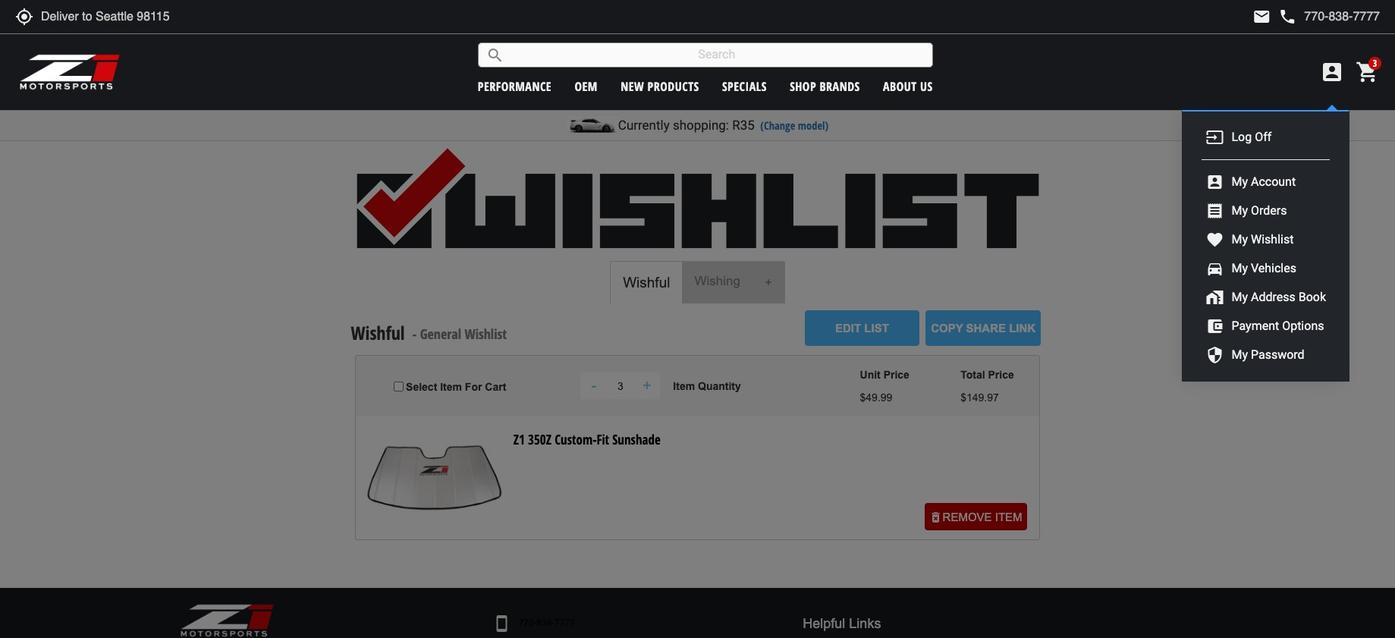 Task type: describe. For each thing, give the bounding box(es) containing it.
$49.99
[[860, 391, 892, 403]]

account_box my account
[[1206, 173, 1296, 191]]

838-
[[536, 618, 554, 628]]

favorite my wishlist
[[1206, 231, 1294, 249]]

account_balance_wallet
[[1206, 317, 1224, 335]]

directions_car my vehicles
[[1206, 259, 1296, 278]]

us
[[920, 78, 933, 94]]

wishlist inside 'wishful - general wishlist'
[[465, 324, 507, 343]]

shopping_cart
[[1356, 60, 1380, 84]]

account_box for account_box
[[1320, 60, 1344, 84]]

general
[[420, 324, 461, 343]]

home_work my address book
[[1206, 288, 1326, 306]]

currently
[[618, 118, 670, 133]]

phone link
[[1279, 8, 1380, 26]]

currently shopping: r35 (change model)
[[618, 118, 829, 133]]

7777
[[554, 618, 575, 628]]

z1 motorsports logo image
[[19, 53, 121, 91]]

share
[[966, 321, 1006, 334]]

my for favorite
[[1232, 232, 1248, 246]]

shop brands link
[[790, 78, 860, 94]]

account_box link
[[1316, 60, 1348, 84]]

item quantity
[[673, 380, 741, 392]]

options
[[1282, 318, 1324, 333]]

brands
[[820, 78, 860, 94]]

edit list button
[[805, 311, 920, 346]]

1 horizontal spatial -
[[591, 377, 596, 394]]

my account link
[[1228, 173, 1300, 191]]

(change
[[760, 118, 795, 133]]

address
[[1251, 289, 1296, 304]]

$149.97
[[961, 391, 999, 403]]

+
[[643, 377, 651, 394]]

log
[[1232, 129, 1252, 144]]

delete_forever
[[929, 510, 943, 524]]

about
[[883, 78, 917, 94]]

vehicles
[[1251, 261, 1296, 275]]

orders
[[1251, 203, 1287, 217]]

z1 350z custom-fit sunshade link
[[513, 431, 661, 448]]

about us link
[[883, 78, 933, 94]]

3
[[617, 380, 623, 392]]

new
[[621, 78, 644, 94]]

my wishlist link
[[1228, 231, 1298, 248]]

off
[[1255, 129, 1272, 144]]

receipt my orders
[[1206, 202, 1287, 220]]

links
[[849, 616, 881, 631]]

payment options link
[[1228, 318, 1328, 335]]

password
[[1251, 347, 1305, 362]]

select
[[406, 381, 437, 393]]

1 horizontal spatial item
[[673, 380, 695, 392]]

my password link
[[1228, 346, 1308, 364]]

security my password
[[1206, 346, 1305, 364]]

- inside 'wishful - general wishlist'
[[412, 324, 417, 343]]

log off link
[[1228, 129, 1275, 146]]

my for directions_car
[[1232, 261, 1248, 275]]

security
[[1206, 346, 1224, 364]]

model)
[[798, 118, 829, 133]]

unit price
[[860, 368, 910, 381]]

favorite
[[1206, 231, 1224, 249]]

account
[[1251, 174, 1296, 189]]

total price
[[961, 368, 1014, 381]]

z1 company logo image
[[180, 603, 275, 638]]

shop brands
[[790, 78, 860, 94]]

edit
[[835, 321, 861, 334]]

my for home_work
[[1232, 289, 1248, 304]]

total
[[961, 368, 985, 381]]

770-838-7777 link
[[518, 617, 575, 630]]



Task type: vqa. For each thing, say whether or not it's contained in the screenshot.


Task type: locate. For each thing, give the bounding box(es) containing it.
specials
[[722, 78, 767, 94]]

book
[[1299, 289, 1326, 304]]

shopping:
[[673, 118, 729, 133]]

z1
[[513, 431, 525, 448]]

- left general
[[412, 324, 417, 343]]

Search search field
[[504, 43, 932, 67]]

for
[[465, 381, 482, 393]]

1 vertical spatial account_box
[[1206, 173, 1224, 191]]

0 vertical spatial wishlist
[[1251, 232, 1294, 246]]

my address book link
[[1228, 289, 1330, 306]]

payment
[[1232, 318, 1279, 333]]

my for receipt
[[1232, 203, 1248, 217]]

edit list
[[835, 321, 889, 334]]

None checkbox
[[394, 381, 404, 391]]

directions_car
[[1206, 259, 1224, 278]]

account_box inside menu
[[1206, 173, 1224, 191]]

shop
[[790, 78, 816, 94]]

item
[[673, 380, 695, 392], [440, 381, 462, 393]]

oem link
[[575, 78, 598, 94]]

wishful - general wishlist
[[351, 320, 507, 345]]

my inside account_box my account
[[1232, 174, 1248, 189]]

r35
[[732, 118, 755, 133]]

about us
[[883, 78, 933, 94]]

mail phone
[[1253, 8, 1297, 26]]

my up the receipt my orders
[[1232, 174, 1248, 189]]

performance
[[478, 78, 552, 94]]

price
[[884, 368, 910, 381], [988, 368, 1014, 381]]

new products
[[621, 78, 699, 94]]

menu
[[1182, 110, 1350, 382]]

copy
[[931, 321, 963, 334]]

6 my from the top
[[1232, 347, 1248, 362]]

item left quantity
[[673, 380, 695, 392]]

my_location
[[15, 8, 33, 26]]

my for security
[[1232, 347, 1248, 362]]

performance link
[[478, 78, 552, 94]]

mail link
[[1253, 8, 1271, 26]]

account_balance_wallet payment options
[[1206, 317, 1324, 335]]

account_box up receipt
[[1206, 173, 1224, 191]]

helpful
[[803, 616, 845, 631]]

link
[[1009, 321, 1036, 334]]

0 horizontal spatial item
[[440, 381, 462, 393]]

my right receipt
[[1232, 203, 1248, 217]]

1 vertical spatial -
[[591, 377, 596, 394]]

products
[[648, 78, 699, 94]]

copy share link
[[931, 321, 1036, 334]]

1 vertical spatial wishlist
[[465, 324, 507, 343]]

my inside the receipt my orders
[[1232, 203, 1248, 217]]

- left 3
[[591, 377, 596, 394]]

2 my from the top
[[1232, 203, 1248, 217]]

my inside directions_car my vehicles
[[1232, 261, 1248, 275]]

2 price from the left
[[988, 368, 1014, 381]]

fit
[[597, 431, 609, 448]]

my inside favorite my wishlist
[[1232, 232, 1248, 246]]

smartphone 770-838-7777
[[493, 614, 575, 632]]

my right home_work
[[1232, 289, 1248, 304]]

(change model) link
[[760, 118, 829, 133]]

phone
[[1279, 8, 1297, 26]]

my inside "home_work my address book"
[[1232, 289, 1248, 304]]

1 horizontal spatial account_box
[[1320, 60, 1344, 84]]

home_work
[[1206, 288, 1224, 306]]

input log off
[[1206, 128, 1272, 146]]

item left for
[[440, 381, 462, 393]]

smartphone
[[493, 614, 511, 632]]

list
[[864, 321, 889, 334]]

3 my from the top
[[1232, 232, 1248, 246]]

wishlist inside favorite my wishlist
[[1251, 232, 1294, 246]]

wishlist
[[1251, 232, 1294, 246], [465, 324, 507, 343]]

delete_forever remove item
[[929, 510, 1022, 524]]

item
[[995, 510, 1022, 523]]

my right favorite at the top right of the page
[[1232, 232, 1248, 246]]

oem
[[575, 78, 598, 94]]

0 horizontal spatial wishlist
[[465, 324, 507, 343]]

remove
[[943, 510, 992, 523]]

my vehicles link
[[1228, 260, 1300, 277]]

my inside security my password
[[1232, 347, 1248, 362]]

account_box left shopping_cart link
[[1320, 60, 1344, 84]]

5 my from the top
[[1232, 289, 1248, 304]]

copy share link button
[[926, 311, 1041, 346]]

wishlist up vehicles
[[1251, 232, 1294, 246]]

search
[[486, 46, 504, 64]]

specials link
[[722, 78, 767, 94]]

new products link
[[621, 78, 699, 94]]

1 price from the left
[[884, 368, 910, 381]]

mail
[[1253, 8, 1271, 26]]

wishlist right general
[[465, 324, 507, 343]]

z1 350z custom-fit sunshade
[[513, 431, 661, 448]]

my orders link
[[1228, 202, 1291, 220]]

cart
[[485, 381, 506, 393]]

menu containing input
[[1182, 110, 1350, 382]]

my right directions_car
[[1232, 261, 1248, 275]]

unit
[[860, 368, 881, 381]]

custom-
[[555, 431, 597, 448]]

price right total
[[988, 368, 1014, 381]]

0 horizontal spatial account_box
[[1206, 173, 1224, 191]]

price right unit
[[884, 368, 910, 381]]

receipt
[[1206, 202, 1224, 220]]

1 horizontal spatial wishlist
[[1251, 232, 1294, 246]]

4 my from the top
[[1232, 261, 1248, 275]]

0 vertical spatial -
[[412, 324, 417, 343]]

0 horizontal spatial -
[[412, 324, 417, 343]]

account_box for account_box my account
[[1206, 173, 1224, 191]]

select item for cart
[[406, 381, 506, 393]]

price for total price
[[988, 368, 1014, 381]]

input
[[1206, 128, 1224, 146]]

350z
[[528, 431, 552, 448]]

0 vertical spatial account_box
[[1320, 60, 1344, 84]]

0 horizontal spatial price
[[884, 368, 910, 381]]

1 my from the top
[[1232, 174, 1248, 189]]

wishful
[[351, 320, 405, 345]]

account_box
[[1320, 60, 1344, 84], [1206, 173, 1224, 191]]

my right security
[[1232, 347, 1248, 362]]

quantity
[[698, 380, 741, 392]]

1 horizontal spatial price
[[988, 368, 1014, 381]]

price for unit price
[[884, 368, 910, 381]]

my for account_box
[[1232, 174, 1248, 189]]



